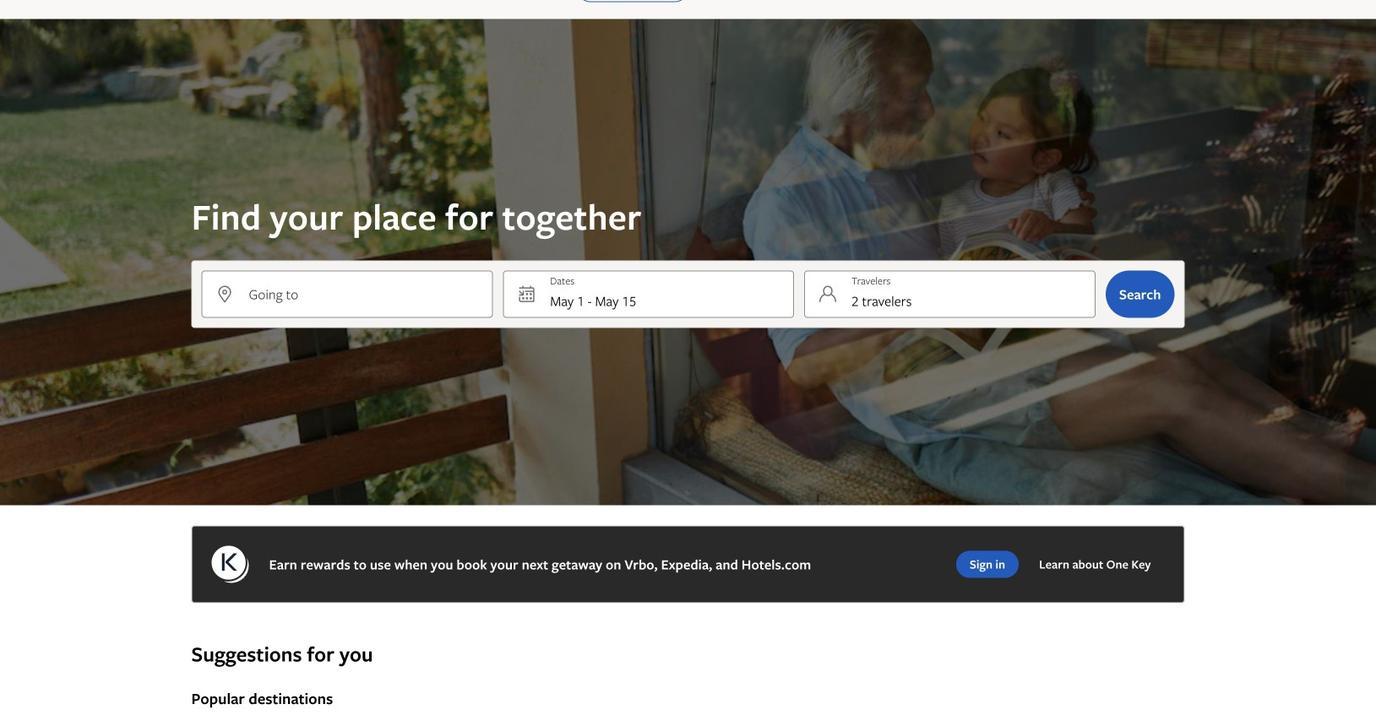 Task type: locate. For each thing, give the bounding box(es) containing it.
wizard region
[[0, 19, 1376, 506]]

main content
[[0, 19, 1376, 716]]



Task type: vqa. For each thing, say whether or not it's contained in the screenshot.
"Next month" image
no



